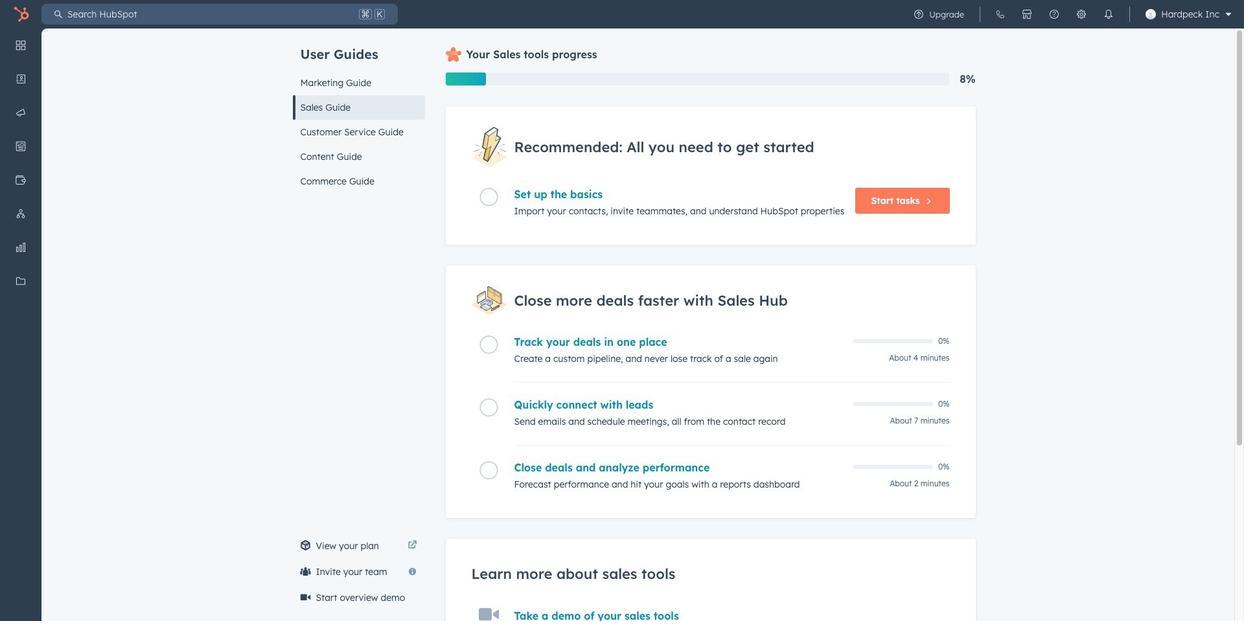 Task type: vqa. For each thing, say whether or not it's contained in the screenshot.
progress bar
yes



Task type: locate. For each thing, give the bounding box(es) containing it.
dirk hardpeck image
[[1146, 9, 1157, 19]]

1 horizontal spatial menu
[[906, 0, 1237, 29]]

0 horizontal spatial menu
[[0, 29, 41, 589]]

menu
[[906, 0, 1237, 29], [0, 29, 41, 589]]

progress bar
[[446, 73, 486, 86]]

user guides element
[[293, 29, 425, 194]]

settings image
[[1077, 9, 1087, 19]]

marketplaces image
[[1022, 9, 1033, 19]]



Task type: describe. For each thing, give the bounding box(es) containing it.
link opens in a new window image
[[408, 541, 417, 551]]

link opens in a new window image
[[408, 539, 417, 554]]

help image
[[1050, 9, 1060, 19]]

Search HubSpot search field
[[62, 4, 357, 25]]

notifications image
[[1104, 9, 1114, 19]]



